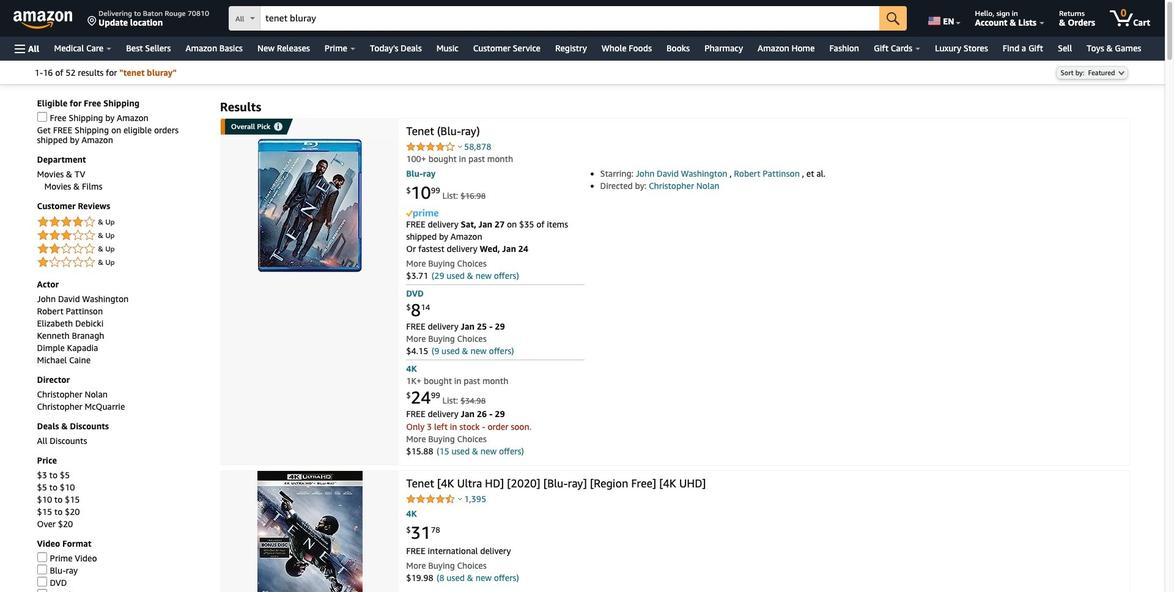 Task type: describe. For each thing, give the bounding box(es) containing it.
3 checkbox image from the top
[[37, 577, 47, 587]]

2 stars & up element
[[37, 242, 208, 257]]

1 star & up element
[[37, 255, 208, 270]]

free delivery jan 25 - 29 element
[[406, 321, 505, 332]]

1 checkbox image from the top
[[37, 112, 47, 122]]

free delivery jan 26 - 29 element
[[406, 409, 505, 419]]

tenet [4k ultra hd] [2020] [blu-ray] [region free] [4k uhd] image
[[257, 471, 362, 592]]

1 checkbox image from the top
[[37, 553, 47, 562]]

Search Amazon text field
[[261, 7, 880, 30]]

free delivery sat, jan 27 on $35 of items shipped by amazon element
[[406, 219, 568, 242]]

amazon image
[[13, 11, 73, 29]]

1 popover image from the top
[[458, 145, 462, 148]]

amazon prime image
[[406, 209, 439, 218]]

2 checkbox image from the top
[[37, 589, 47, 592]]

none submit inside navigation "navigation"
[[880, 6, 907, 31]]

2 popover image from the top
[[458, 497, 462, 500]]



Task type: locate. For each thing, give the bounding box(es) containing it.
None search field
[[229, 6, 907, 32]]

4 stars & up element
[[37, 215, 208, 230]]

3 stars & up element
[[37, 228, 208, 243]]

tenet (blu-ray) image
[[258, 139, 362, 272]]

0 vertical spatial checkbox image
[[37, 553, 47, 562]]

1 vertical spatial checkbox image
[[37, 565, 47, 575]]

2 checkbox image from the top
[[37, 565, 47, 575]]

none search field inside navigation "navigation"
[[229, 6, 907, 32]]

1 vertical spatial checkbox image
[[37, 589, 47, 592]]

0 vertical spatial popover image
[[458, 145, 462, 148]]

popover image
[[458, 145, 462, 148], [458, 497, 462, 500]]

checkbox image
[[37, 112, 47, 122], [37, 589, 47, 592]]

0 vertical spatial checkbox image
[[37, 112, 47, 122]]

1 vertical spatial popover image
[[458, 497, 462, 500]]

checkbox image
[[37, 553, 47, 562], [37, 565, 47, 575], [37, 577, 47, 587]]

navigation navigation
[[0, 0, 1174, 592]]

2 vertical spatial checkbox image
[[37, 577, 47, 587]]

dropdown image
[[1118, 71, 1124, 76]]

or fastest delivery wed, jan 24 element
[[406, 243, 528, 254]]

None submit
[[880, 6, 907, 31]]



Task type: vqa. For each thing, say whether or not it's contained in the screenshot.
Batteries
no



